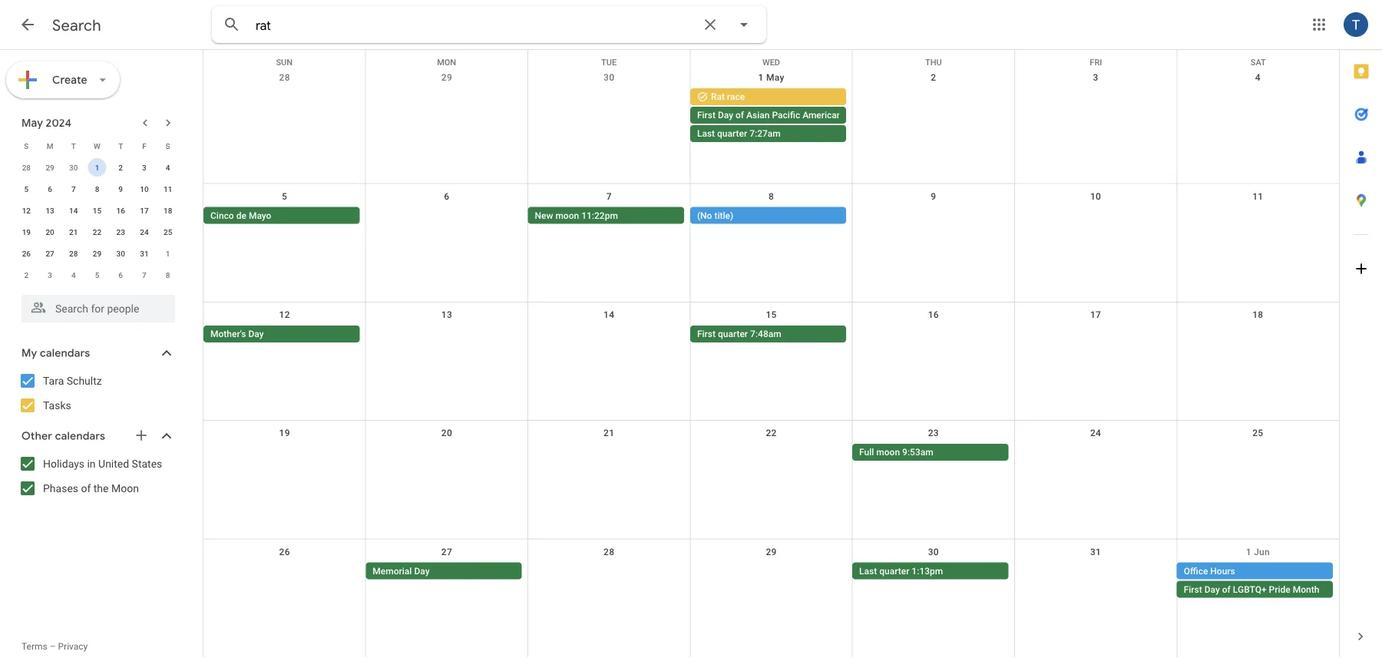 Task type: locate. For each thing, give the bounding box(es) containing it.
7 up new moon 11:22pm button
[[607, 191, 612, 202]]

day down rat race
[[718, 110, 734, 121]]

go back image
[[18, 15, 37, 34]]

1 horizontal spatial 6
[[119, 270, 123, 280]]

5 up cinco de mayo button
[[282, 191, 287, 202]]

2 june element
[[17, 266, 36, 284]]

0 horizontal spatial of
[[81, 482, 91, 495]]

2 down thu
[[931, 72, 937, 83]]

17 inside may 2024 grid
[[140, 206, 149, 215]]

24 element
[[135, 223, 154, 241]]

title)
[[715, 210, 734, 221]]

mother's day button
[[204, 326, 360, 342]]

other calendars
[[22, 429, 105, 443]]

moon
[[111, 482, 139, 495]]

5
[[24, 184, 29, 194], [282, 191, 287, 202], [95, 270, 99, 280]]

cell containing office hours
[[1177, 563, 1340, 600]]

1 horizontal spatial month
[[1294, 584, 1320, 595]]

2 vertical spatial of
[[1223, 584, 1231, 595]]

0 vertical spatial first
[[698, 110, 716, 121]]

1 vertical spatial 26
[[279, 547, 290, 557]]

4 down sat
[[1256, 72, 1261, 83]]

0 horizontal spatial 19
[[22, 227, 31, 237]]

30 up last quarter 1:13pm button
[[929, 547, 940, 557]]

1 horizontal spatial 10
[[1091, 191, 1102, 202]]

4 inside row
[[71, 270, 76, 280]]

11 inside grid
[[1253, 191, 1264, 202]]

1 horizontal spatial s
[[166, 141, 170, 151]]

first inside button
[[698, 329, 716, 339]]

clear search image
[[695, 9, 726, 40]]

0 horizontal spatial 11
[[164, 184, 172, 194]]

1 horizontal spatial 11
[[1253, 191, 1264, 202]]

16 inside may 2024 grid
[[116, 206, 125, 215]]

s up 28 april element
[[24, 141, 29, 151]]

0 vertical spatial may
[[767, 72, 785, 83]]

search heading
[[52, 15, 101, 35]]

month right heritage
[[882, 110, 909, 121]]

1 vertical spatial moon
[[877, 447, 900, 458]]

15 up first quarter 7:48am button
[[766, 309, 777, 320]]

s
[[24, 141, 29, 151], [166, 141, 170, 151]]

rat
[[711, 91, 725, 102]]

1 horizontal spatial 19
[[279, 428, 290, 439]]

pacific
[[772, 110, 801, 121]]

8 up 15 element
[[95, 184, 99, 194]]

2 horizontal spatial 2
[[931, 72, 937, 83]]

1 vertical spatial of
[[81, 482, 91, 495]]

7 down 31 element at the left top of page
[[142, 270, 147, 280]]

0 horizontal spatial 22
[[93, 227, 102, 237]]

23 inside row group
[[116, 227, 125, 237]]

moon inside button
[[556, 210, 579, 221]]

first inside first day of asian pacific american heritage month last quarter 7:27am
[[698, 110, 716, 121]]

t left the f
[[118, 141, 123, 151]]

7 june element
[[135, 266, 154, 284]]

23 down "16" element
[[116, 227, 125, 237]]

5 down 28 april element
[[24, 184, 29, 194]]

0 vertical spatial 15
[[93, 206, 102, 215]]

first day of lgbtq+ pride month button
[[1177, 581, 1334, 598]]

1 vertical spatial first
[[698, 329, 716, 339]]

moon for new
[[556, 210, 579, 221]]

30 down 23 element
[[116, 249, 125, 258]]

of left the
[[81, 482, 91, 495]]

calendars inside dropdown button
[[40, 346, 90, 360]]

new moon 11:22pm button
[[528, 207, 684, 224]]

2 vertical spatial quarter
[[880, 566, 910, 577]]

1 horizontal spatial 27
[[442, 547, 453, 557]]

8 for may 2024
[[95, 184, 99, 194]]

1 horizontal spatial of
[[736, 110, 745, 121]]

terms – privacy
[[22, 641, 88, 652]]

last quarter 1:13pm button
[[853, 563, 1009, 580]]

26 element
[[17, 244, 36, 263]]

0 vertical spatial 21
[[69, 227, 78, 237]]

first down office on the bottom right
[[1184, 584, 1203, 595]]

29
[[442, 72, 453, 83], [46, 163, 54, 172], [93, 249, 102, 258], [766, 547, 777, 557]]

row containing 2
[[15, 264, 180, 286]]

calendars up in
[[55, 429, 105, 443]]

0 horizontal spatial last
[[698, 128, 715, 139]]

1 vertical spatial month
[[1294, 584, 1320, 595]]

(no
[[698, 210, 713, 221]]

0 vertical spatial 22
[[93, 227, 102, 237]]

first left 7:48am
[[698, 329, 716, 339]]

moon right new
[[556, 210, 579, 221]]

0 vertical spatial 4
[[1256, 72, 1261, 83]]

29 inside 'element'
[[46, 163, 54, 172]]

may 2024 grid
[[15, 135, 180, 286]]

13 element
[[41, 201, 59, 220]]

privacy
[[58, 641, 88, 652]]

0 vertical spatial 13
[[46, 206, 54, 215]]

5 for sun
[[282, 191, 287, 202]]

3 down 27 element
[[48, 270, 52, 280]]

may left 2024
[[22, 116, 43, 130]]

12 up 19 element
[[22, 206, 31, 215]]

10
[[140, 184, 149, 194], [1091, 191, 1102, 202]]

1 vertical spatial 21
[[604, 428, 615, 439]]

2 horizontal spatial 4
[[1256, 72, 1261, 83]]

1 down wed
[[759, 72, 764, 83]]

6 june element
[[112, 266, 130, 284]]

2 vertical spatial 3
[[48, 270, 52, 280]]

23 up full moon 9:53am button
[[929, 428, 940, 439]]

30
[[604, 72, 615, 83], [69, 163, 78, 172], [116, 249, 125, 258], [929, 547, 940, 557]]

10 inside may 2024 grid
[[140, 184, 149, 194]]

2 right '1' cell
[[119, 163, 123, 172]]

31 inside row group
[[140, 249, 149, 258]]

27 inside grid
[[442, 547, 453, 557]]

4
[[1256, 72, 1261, 83], [166, 163, 170, 172], [71, 270, 76, 280]]

day inside first day of asian pacific american heritage month last quarter 7:27am
[[718, 110, 734, 121]]

1 for 1 june element
[[166, 249, 170, 258]]

1 down w
[[95, 163, 99, 172]]

30 inside 'element'
[[69, 163, 78, 172]]

states
[[132, 458, 162, 470]]

0 horizontal spatial may
[[22, 116, 43, 130]]

8 down 1 june element
[[166, 270, 170, 280]]

month inside first day of asian pacific american heritage month last quarter 7:27am
[[882, 110, 909, 121]]

15 up 22 element at the left top of the page
[[93, 206, 102, 215]]

20
[[46, 227, 54, 237], [442, 428, 453, 439]]

1 vertical spatial calendars
[[55, 429, 105, 443]]

w
[[94, 141, 101, 151]]

0 horizontal spatial 26
[[22, 249, 31, 258]]

0 horizontal spatial 13
[[46, 206, 54, 215]]

calendars
[[40, 346, 90, 360], [55, 429, 105, 443]]

7 for sun
[[607, 191, 612, 202]]

27 inside 27 element
[[46, 249, 54, 258]]

19
[[22, 227, 31, 237], [279, 428, 290, 439]]

22
[[93, 227, 102, 237], [766, 428, 777, 439]]

1 vertical spatial quarter
[[718, 329, 748, 339]]

quarter for first
[[718, 329, 748, 339]]

full moon 9:53am
[[860, 447, 934, 458]]

18 inside may 2024 grid
[[164, 206, 172, 215]]

moon inside button
[[877, 447, 900, 458]]

28 element
[[64, 244, 83, 263]]

1 vertical spatial 19
[[279, 428, 290, 439]]

office hours button
[[1177, 563, 1334, 580]]

7 down 30 april 'element'
[[71, 184, 76, 194]]

28
[[279, 72, 290, 83], [22, 163, 31, 172], [69, 249, 78, 258], [604, 547, 615, 557]]

of
[[736, 110, 745, 121], [81, 482, 91, 495], [1223, 584, 1231, 595]]

tab list
[[1341, 50, 1383, 615]]

1 horizontal spatial 22
[[766, 428, 777, 439]]

1 up '8 june' element
[[166, 249, 170, 258]]

0 vertical spatial quarter
[[718, 128, 748, 139]]

first for first day of asian pacific american heritage month last quarter 7:27am
[[698, 110, 716, 121]]

mon
[[437, 58, 456, 67]]

cinco
[[211, 210, 234, 221]]

31
[[140, 249, 149, 258], [1091, 547, 1102, 557]]

memorial
[[373, 566, 412, 577]]

1 inside cell
[[95, 163, 99, 172]]

0 horizontal spatial 17
[[140, 206, 149, 215]]

10 element
[[135, 180, 154, 198]]

first quarter 7:48am
[[698, 329, 782, 339]]

s right the f
[[166, 141, 170, 151]]

1 left jun
[[1247, 547, 1252, 557]]

of down hours
[[1223, 584, 1231, 595]]

0 horizontal spatial 20
[[46, 227, 54, 237]]

8 for sun
[[769, 191, 774, 202]]

of left asian
[[736, 110, 745, 121]]

1 horizontal spatial moon
[[877, 447, 900, 458]]

26 inside 26 element
[[22, 249, 31, 258]]

27 up memorial day button
[[442, 547, 453, 557]]

25 inside grid
[[1253, 428, 1264, 439]]

1 horizontal spatial 7
[[142, 270, 147, 280]]

0 vertical spatial 17
[[140, 206, 149, 215]]

10 for sun
[[1091, 191, 1102, 202]]

5 down 29 element
[[95, 270, 99, 280]]

14 element
[[64, 201, 83, 220]]

8
[[95, 184, 99, 194], [769, 191, 774, 202], [166, 270, 170, 280]]

1 horizontal spatial 15
[[766, 309, 777, 320]]

9 inside row group
[[119, 184, 123, 194]]

1 cell
[[85, 157, 109, 178]]

0 horizontal spatial t
[[71, 141, 76, 151]]

quarter for last
[[880, 566, 910, 577]]

12 up mother's day button
[[279, 309, 290, 320]]

7:27am
[[750, 128, 781, 139]]

calendars inside dropdown button
[[55, 429, 105, 443]]

month inside office hours first day of lgbtq+ pride month
[[1294, 584, 1320, 595]]

month
[[882, 110, 909, 121], [1294, 584, 1320, 595]]

0 horizontal spatial 18
[[164, 206, 172, 215]]

in
[[87, 458, 96, 470]]

27
[[46, 249, 54, 258], [442, 547, 453, 557]]

0 horizontal spatial 3
[[48, 270, 52, 280]]

my calendars list
[[3, 369, 191, 418]]

day right the mother's
[[248, 329, 264, 339]]

my calendars
[[22, 346, 90, 360]]

2 vertical spatial 2
[[24, 270, 29, 280]]

17 element
[[135, 201, 154, 220]]

14 inside may 2024 grid
[[69, 206, 78, 215]]

11 inside the '11' element
[[164, 184, 172, 194]]

0 horizontal spatial 4
[[71, 270, 76, 280]]

month right pride
[[1294, 584, 1320, 595]]

1 horizontal spatial 23
[[929, 428, 940, 439]]

25
[[164, 227, 172, 237], [1253, 428, 1264, 439]]

1 horizontal spatial t
[[118, 141, 123, 151]]

30 down tue
[[604, 72, 615, 83]]

0 vertical spatial 16
[[116, 206, 125, 215]]

12 inside 12 element
[[22, 206, 31, 215]]

1
[[759, 72, 764, 83], [95, 163, 99, 172], [166, 249, 170, 258], [1247, 547, 1252, 557]]

0 vertical spatial 26
[[22, 249, 31, 258]]

12
[[22, 206, 31, 215], [279, 309, 290, 320]]

may down wed
[[767, 72, 785, 83]]

cell
[[204, 88, 366, 144], [366, 88, 528, 144], [528, 88, 691, 144], [691, 88, 909, 144], [1015, 88, 1178, 144], [366, 207, 528, 225], [1015, 207, 1178, 225], [366, 326, 528, 344], [528, 326, 691, 344], [1015, 326, 1178, 344], [204, 444, 366, 463], [366, 444, 528, 463], [691, 444, 853, 463], [1015, 444, 1178, 463], [204, 563, 366, 600], [528, 563, 691, 600], [691, 563, 853, 600], [1015, 563, 1178, 600], [1177, 563, 1340, 600]]

quarter down asian
[[718, 128, 748, 139]]

1 horizontal spatial 5
[[95, 270, 99, 280]]

last left 1:13pm
[[860, 566, 878, 577]]

calendars up tara schultz
[[40, 346, 90, 360]]

0 horizontal spatial 15
[[93, 206, 102, 215]]

1 horizontal spatial 13
[[442, 309, 453, 320]]

1 vertical spatial may
[[22, 116, 43, 130]]

16 element
[[112, 201, 130, 220]]

2024
[[46, 116, 72, 130]]

5 inside row
[[95, 270, 99, 280]]

of inside 'other calendars' list
[[81, 482, 91, 495]]

1 horizontal spatial 3
[[142, 163, 147, 172]]

last quarter 7:27am button
[[691, 125, 847, 142]]

1 s from the left
[[24, 141, 29, 151]]

phases
[[43, 482, 78, 495]]

20 inside row group
[[46, 227, 54, 237]]

day down hours
[[1205, 584, 1221, 595]]

0 vertical spatial 27
[[46, 249, 54, 258]]

0 horizontal spatial 6
[[48, 184, 52, 194]]

5 inside grid
[[282, 191, 287, 202]]

0 vertical spatial calendars
[[40, 346, 90, 360]]

3 down fri
[[1094, 72, 1099, 83]]

21
[[69, 227, 78, 237], [604, 428, 615, 439]]

may
[[767, 72, 785, 83], [22, 116, 43, 130]]

of inside office hours first day of lgbtq+ pride month
[[1223, 584, 1231, 595]]

row
[[204, 50, 1340, 67], [204, 65, 1340, 184], [15, 135, 180, 157], [15, 157, 180, 178], [15, 178, 180, 200], [204, 184, 1340, 303], [15, 200, 180, 221], [15, 221, 180, 243], [15, 243, 180, 264], [15, 264, 180, 286], [204, 303, 1340, 421], [204, 421, 1340, 540], [204, 540, 1340, 658]]

0 vertical spatial 18
[[164, 206, 172, 215]]

day right memorial
[[414, 566, 430, 577]]

29 april element
[[41, 158, 59, 177]]

2 horizontal spatial 6
[[444, 191, 450, 202]]

0 horizontal spatial month
[[882, 110, 909, 121]]

grid containing 28
[[203, 50, 1340, 658]]

1 vertical spatial 14
[[604, 309, 615, 320]]

tue
[[602, 58, 617, 67]]

1 vertical spatial last
[[860, 566, 878, 577]]

2 horizontal spatial 8
[[769, 191, 774, 202]]

0 vertical spatial 12
[[22, 206, 31, 215]]

23
[[116, 227, 125, 237], [929, 428, 940, 439]]

first for first quarter 7:48am
[[698, 329, 716, 339]]

0 horizontal spatial 12
[[22, 206, 31, 215]]

0 vertical spatial 23
[[116, 227, 125, 237]]

27 for 1 jun
[[442, 547, 453, 557]]

row group containing 28
[[15, 157, 180, 286]]

row containing sun
[[204, 50, 1340, 67]]

1 horizontal spatial 18
[[1253, 309, 1264, 320]]

first quarter 7:48am button
[[691, 326, 847, 342]]

grid
[[203, 50, 1340, 658]]

11 for may 2024
[[164, 184, 172, 194]]

13
[[46, 206, 54, 215], [442, 309, 453, 320]]

last
[[698, 128, 715, 139], [860, 566, 878, 577]]

13 inside may 2024 grid
[[46, 206, 54, 215]]

15
[[93, 206, 102, 215], [766, 309, 777, 320]]

0 vertical spatial 25
[[164, 227, 172, 237]]

search
[[52, 15, 101, 35]]

30 right "29 april" 'element'
[[69, 163, 78, 172]]

16
[[116, 206, 125, 215], [929, 309, 940, 320]]

19 inside row group
[[22, 227, 31, 237]]

4 up the '11' element
[[166, 163, 170, 172]]

6 for sun
[[444, 191, 450, 202]]

holidays in united states
[[43, 458, 162, 470]]

3 up the 10 element
[[142, 163, 147, 172]]

0 vertical spatial 31
[[140, 249, 149, 258]]

of inside first day of asian pacific american heritage month last quarter 7:27am
[[736, 110, 745, 121]]

2 t from the left
[[118, 141, 123, 151]]

add other calendars image
[[134, 428, 149, 443]]

9 for may 2024
[[119, 184, 123, 194]]

11:22pm
[[582, 210, 618, 221]]

2 horizontal spatial 5
[[282, 191, 287, 202]]

0 vertical spatial 3
[[1094, 72, 1099, 83]]

8 up (no title) button
[[769, 191, 774, 202]]

t up 30 april 'element'
[[71, 141, 76, 151]]

1 horizontal spatial last
[[860, 566, 878, 577]]

26 for 1 jun
[[279, 547, 290, 557]]

24
[[140, 227, 149, 237], [1091, 428, 1102, 439]]

first inside office hours first day of lgbtq+ pride month
[[1184, 584, 1203, 595]]

9
[[119, 184, 123, 194], [931, 191, 937, 202]]

30 april element
[[64, 158, 83, 177]]

moon right full at right
[[877, 447, 900, 458]]

first down "rat"
[[698, 110, 716, 121]]

0 horizontal spatial 31
[[140, 249, 149, 258]]

t
[[71, 141, 76, 151], [118, 141, 123, 151]]

11
[[164, 184, 172, 194], [1253, 191, 1264, 202]]

may 2024
[[22, 116, 72, 130]]

1 horizontal spatial 20
[[442, 428, 453, 439]]

row group
[[15, 157, 180, 286]]

2 s from the left
[[166, 141, 170, 151]]

20 element
[[41, 223, 59, 241]]

0 horizontal spatial 24
[[140, 227, 149, 237]]

0 horizontal spatial 2
[[24, 270, 29, 280]]

17
[[140, 206, 149, 215], [1091, 309, 1102, 320]]

last down "rat"
[[698, 128, 715, 139]]

0 vertical spatial of
[[736, 110, 745, 121]]

24 inside row group
[[140, 227, 149, 237]]

1 vertical spatial 27
[[442, 547, 453, 557]]

0 vertical spatial last
[[698, 128, 715, 139]]

day inside office hours first day of lgbtq+ pride month
[[1205, 584, 1221, 595]]

1 vertical spatial 22
[[766, 428, 777, 439]]

27 up 3 june element
[[46, 249, 54, 258]]

1 horizontal spatial 16
[[929, 309, 940, 320]]

1 vertical spatial 12
[[279, 309, 290, 320]]

1 vertical spatial 3
[[142, 163, 147, 172]]

6 inside row
[[119, 270, 123, 280]]

6 inside grid
[[444, 191, 450, 202]]

2 vertical spatial first
[[1184, 584, 1203, 595]]

1 for 1 may
[[759, 72, 764, 83]]

quarter left 1:13pm
[[880, 566, 910, 577]]

0 horizontal spatial 7
[[71, 184, 76, 194]]

7
[[71, 184, 76, 194], [607, 191, 612, 202], [142, 270, 147, 280]]

5 for may 2024
[[24, 184, 29, 194]]

the
[[94, 482, 109, 495]]

thu
[[926, 58, 942, 67]]

1 vertical spatial 31
[[1091, 547, 1102, 557]]

2 down 26 element
[[24, 270, 29, 280]]

0 vertical spatial moon
[[556, 210, 579, 221]]

1 vertical spatial 25
[[1253, 428, 1264, 439]]

0 vertical spatial 19
[[22, 227, 31, 237]]

4 down the 28 element
[[71, 270, 76, 280]]

22 element
[[88, 223, 106, 241]]

tara schultz
[[43, 375, 102, 387]]

None search field
[[212, 6, 767, 43], [0, 289, 191, 323], [212, 6, 767, 43]]

mother's
[[211, 329, 246, 339]]

quarter left 7:48am
[[718, 329, 748, 339]]

0 horizontal spatial 16
[[116, 206, 125, 215]]

1 vertical spatial 13
[[442, 309, 453, 320]]

6 for may 2024
[[48, 184, 52, 194]]



Task type: describe. For each thing, give the bounding box(es) containing it.
15 element
[[88, 201, 106, 220]]

full moon 9:53am button
[[853, 444, 1009, 461]]

memorial day
[[373, 566, 430, 577]]

9 for sun
[[931, 191, 937, 202]]

9:53am
[[903, 447, 934, 458]]

new
[[535, 210, 553, 221]]

day for memorial
[[414, 566, 430, 577]]

schultz
[[67, 375, 102, 387]]

tara
[[43, 375, 64, 387]]

1 horizontal spatial 8
[[166, 270, 170, 280]]

4 june element
[[64, 266, 83, 284]]

25 element
[[159, 223, 177, 241]]

wed
[[763, 58, 781, 67]]

1:13pm
[[912, 566, 944, 577]]

first day of asian pacific american heritage month last quarter 7:27am
[[698, 110, 909, 139]]

10 for may 2024
[[140, 184, 149, 194]]

28 april element
[[17, 158, 36, 177]]

month for office hours first day of lgbtq+ pride month
[[1294, 584, 1320, 595]]

search options image
[[729, 9, 760, 40]]

m
[[47, 141, 53, 151]]

last inside first day of asian pacific american heritage month last quarter 7:27am
[[698, 128, 715, 139]]

race
[[727, 91, 745, 102]]

–
[[50, 641, 56, 652]]

20 inside grid
[[442, 428, 453, 439]]

fri
[[1090, 58, 1103, 67]]

1 for 1 jun
[[1247, 547, 1252, 557]]

memorial day button
[[366, 563, 522, 580]]

27 for 1
[[46, 249, 54, 258]]

1 vertical spatial 18
[[1253, 309, 1264, 320]]

30 element
[[112, 244, 130, 263]]

mother's day
[[211, 329, 264, 339]]

31 element
[[135, 244, 154, 263]]

day for first
[[718, 110, 734, 121]]

last inside last quarter 1:13pm button
[[860, 566, 878, 577]]

day for mother's
[[248, 329, 264, 339]]

4 inside grid
[[1256, 72, 1261, 83]]

Search text field
[[256, 18, 692, 33]]

other
[[22, 429, 52, 443]]

rat race
[[711, 91, 745, 102]]

Search for people text field
[[31, 295, 166, 323]]

none search field search for people
[[0, 289, 191, 323]]

18 element
[[159, 201, 177, 220]]

1 horizontal spatial 2
[[119, 163, 123, 172]]

8 june element
[[159, 266, 177, 284]]

f
[[142, 141, 146, 151]]

new moon 11:22pm
[[535, 210, 618, 221]]

5 june element
[[88, 266, 106, 284]]

mayo
[[249, 210, 271, 221]]

moon for full
[[877, 447, 900, 458]]

row containing s
[[15, 135, 180, 157]]

privacy link
[[58, 641, 88, 652]]

1 vertical spatial 24
[[1091, 428, 1102, 439]]

12 element
[[17, 201, 36, 220]]

31 for 1
[[140, 249, 149, 258]]

other calendars button
[[3, 424, 191, 449]]

3 june element
[[41, 266, 59, 284]]

22 inside grid
[[766, 428, 777, 439]]

31 for 1 jun
[[1091, 547, 1102, 557]]

sun
[[276, 58, 293, 67]]

cell containing rat race
[[691, 88, 909, 144]]

7:48am
[[751, 329, 782, 339]]

(no title)
[[698, 210, 734, 221]]

office hours first day of lgbtq+ pride month
[[1184, 566, 1320, 595]]

united
[[98, 458, 129, 470]]

29 element
[[88, 244, 106, 263]]

phases of the moon
[[43, 482, 139, 495]]

full
[[860, 447, 875, 458]]

1 horizontal spatial 12
[[279, 309, 290, 320]]

rat race button
[[691, 88, 847, 105]]

1 horizontal spatial 14
[[604, 309, 615, 320]]

month for first day of asian pacific american heritage month last quarter 7:27am
[[882, 110, 909, 121]]

my calendars button
[[3, 341, 191, 366]]

1 vertical spatial 16
[[929, 309, 940, 320]]

1 vertical spatial 15
[[766, 309, 777, 320]]

cinco de mayo button
[[204, 207, 360, 224]]

first day of asian pacific american heritage month button
[[691, 107, 909, 124]]

1 t from the left
[[71, 141, 76, 151]]

calendars for other calendars
[[55, 429, 105, 443]]

11 element
[[159, 180, 177, 198]]

american
[[803, 110, 842, 121]]

search image
[[217, 9, 247, 40]]

19 element
[[17, 223, 36, 241]]

my
[[22, 346, 37, 360]]

(no title) button
[[691, 207, 847, 224]]

1 june element
[[159, 244, 177, 263]]

21 inside row group
[[69, 227, 78, 237]]

create button
[[6, 61, 120, 98]]

pride
[[1270, 584, 1291, 595]]

21 element
[[64, 223, 83, 241]]

15 inside may 2024 grid
[[93, 206, 102, 215]]

other calendars list
[[3, 452, 191, 501]]

7 for may 2024
[[71, 184, 76, 194]]

19 inside grid
[[279, 428, 290, 439]]

25 inside row group
[[164, 227, 172, 237]]

1 horizontal spatial 4
[[166, 163, 170, 172]]

create
[[52, 73, 87, 87]]

11 for sun
[[1253, 191, 1264, 202]]

hours
[[1211, 566, 1236, 577]]

heritage
[[845, 110, 880, 121]]

terms
[[22, 641, 47, 652]]

1 horizontal spatial 17
[[1091, 309, 1102, 320]]

cinco de mayo
[[211, 210, 271, 221]]

asian
[[747, 110, 770, 121]]

de
[[236, 210, 247, 221]]

sat
[[1251, 58, 1267, 67]]

23 element
[[112, 223, 130, 241]]

1 jun
[[1247, 547, 1271, 557]]

27 element
[[41, 244, 59, 263]]

quarter inside first day of asian pacific american heritage month last quarter 7:27am
[[718, 128, 748, 139]]

calendars for my calendars
[[40, 346, 90, 360]]

23 inside grid
[[929, 428, 940, 439]]

holidays
[[43, 458, 85, 470]]

22 inside row group
[[93, 227, 102, 237]]

last quarter 1:13pm
[[860, 566, 944, 577]]

26 for 1
[[22, 249, 31, 258]]

terms link
[[22, 641, 47, 652]]

1 may
[[759, 72, 785, 83]]

lgbtq+
[[1234, 584, 1267, 595]]

jun
[[1255, 547, 1271, 557]]

office
[[1184, 566, 1209, 577]]

tasks
[[43, 399, 71, 412]]



Task type: vqa. For each thing, say whether or not it's contained in the screenshot.


